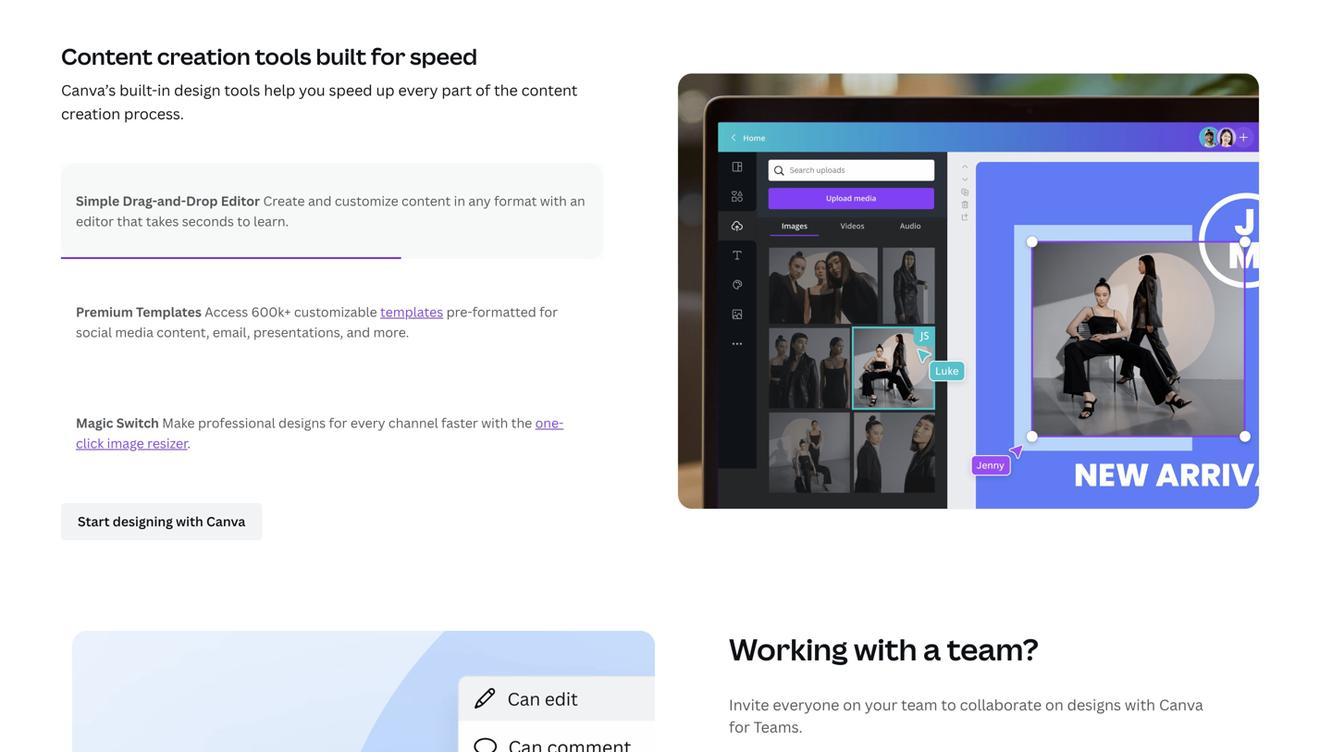 Task type: describe. For each thing, give the bounding box(es) containing it.
1 vertical spatial the
[[512, 414, 532, 432]]

media
[[115, 323, 154, 341]]

customizable
[[294, 303, 377, 321]]

of
[[476, 80, 491, 100]]

1 vertical spatial tools
[[224, 80, 260, 100]]

drop
[[186, 192, 218, 209]]

editor
[[221, 192, 260, 209]]

working with a team?
[[729, 629, 1039, 669]]

takes
[[146, 212, 179, 230]]

designs inside the invite everyone on your team to collaborate on designs with canva for teams.
[[1068, 695, 1122, 715]]

to inside the invite everyone on your team to collaborate on designs with canva for teams.
[[942, 695, 957, 715]]

pre-
[[447, 303, 473, 321]]

1 horizontal spatial creation
[[157, 41, 251, 71]]

email,
[[213, 323, 250, 341]]

one- click image resizer link
[[76, 414, 564, 452]]

invite
[[729, 695, 770, 715]]

everyone
[[773, 695, 840, 715]]

1 on from the left
[[843, 695, 862, 715]]

teams.
[[754, 717, 803, 737]]

one- click image resizer
[[76, 414, 564, 452]]

content inside content creation tools built for speed canva's built-in design tools help you speed up every part of the content creation process.
[[522, 80, 578, 100]]

create and customize content in any format with an editor that takes seconds to learn.
[[76, 192, 586, 230]]

process.
[[124, 104, 184, 124]]

1 vertical spatial every
[[351, 414, 386, 432]]

and inside create and customize content in any format with an editor that takes seconds to learn.
[[308, 192, 332, 209]]

600k+
[[251, 303, 291, 321]]

content creation tools built for speed canva's built-in design tools help you speed up every part of the content creation process.
[[61, 41, 578, 124]]

and-
[[157, 192, 186, 209]]

a
[[924, 629, 941, 669]]

with left a
[[854, 629, 918, 669]]

working
[[729, 629, 848, 669]]

team
[[902, 695, 938, 715]]

presentations,
[[254, 323, 344, 341]]

content
[[61, 41, 153, 71]]

you
[[299, 80, 326, 100]]

faster
[[442, 414, 478, 432]]

help
[[264, 80, 296, 100]]

seconds
[[182, 212, 234, 230]]

templates
[[136, 303, 202, 321]]

social
[[76, 323, 112, 341]]

canva
[[1160, 695, 1204, 715]]

0 vertical spatial tools
[[255, 41, 312, 71]]

ui - drag drop editor (3) image
[[678, 73, 1261, 510]]

learn.
[[254, 212, 289, 230]]



Task type: vqa. For each thing, say whether or not it's contained in the screenshot.
tools
yes



Task type: locate. For each thing, give the bounding box(es) containing it.
editor
[[76, 212, 114, 230]]

simple
[[76, 192, 120, 209]]

in left any
[[454, 192, 466, 209]]

creation down canva's
[[61, 104, 120, 124]]

magic switch make professional designs for every channel faster with the
[[76, 414, 536, 432]]

for up up
[[371, 41, 406, 71]]

1 vertical spatial creation
[[61, 104, 120, 124]]

to right "team"
[[942, 695, 957, 715]]

up
[[376, 80, 395, 100]]

in inside create and customize content in any format with an editor that takes seconds to learn.
[[454, 192, 466, 209]]

customize
[[335, 192, 399, 209]]

the right of
[[494, 80, 518, 100]]

with left an
[[540, 192, 567, 209]]

formatted
[[473, 303, 537, 321]]

2 on from the left
[[1046, 695, 1064, 715]]

speed up part
[[410, 41, 478, 71]]

to inside create and customize content in any format with an editor that takes seconds to learn.
[[237, 212, 250, 230]]

built
[[316, 41, 367, 71]]

0 vertical spatial to
[[237, 212, 250, 230]]

and
[[308, 192, 332, 209], [347, 323, 370, 341]]

format
[[494, 192, 537, 209]]

0 horizontal spatial every
[[351, 414, 386, 432]]

make
[[162, 414, 195, 432]]

for inside content creation tools built for speed canva's built-in design tools help you speed up every part of the content creation process.
[[371, 41, 406, 71]]

1 vertical spatial to
[[942, 695, 957, 715]]

and right the create
[[308, 192, 332, 209]]

tools
[[255, 41, 312, 71], [224, 80, 260, 100]]

0 horizontal spatial to
[[237, 212, 250, 230]]

0 vertical spatial and
[[308, 192, 332, 209]]

0 vertical spatial the
[[494, 80, 518, 100]]

simple drag-and-drop editor
[[76, 192, 260, 209]]

magic
[[76, 414, 113, 432]]

in up process.
[[158, 80, 171, 100]]

.
[[187, 434, 191, 452]]

0 vertical spatial speed
[[410, 41, 478, 71]]

canva's
[[61, 80, 116, 100]]

on
[[843, 695, 862, 715], [1046, 695, 1064, 715]]

1 vertical spatial speed
[[329, 80, 373, 100]]

professional
[[198, 414, 276, 432]]

0 horizontal spatial creation
[[61, 104, 120, 124]]

on right collaborate
[[1046, 695, 1064, 715]]

pre-formatted for social media content, email, presentations, and more.
[[76, 303, 558, 341]]

0 horizontal spatial designs
[[279, 414, 326, 432]]

and down the customizable
[[347, 323, 370, 341]]

for inside the invite everyone on your team to collaborate on designs with canva for teams.
[[729, 717, 750, 737]]

1 horizontal spatial designs
[[1068, 695, 1122, 715]]

collaborate
[[960, 695, 1042, 715]]

in inside content creation tools built for speed canva's built-in design tools help you speed up every part of the content creation process.
[[158, 80, 171, 100]]

for down invite
[[729, 717, 750, 737]]

0 vertical spatial content
[[522, 80, 578, 100]]

premium templates access 600k+ customizable templates
[[76, 303, 444, 321]]

design
[[174, 80, 221, 100]]

1 horizontal spatial every
[[398, 80, 438, 100]]

any
[[469, 192, 491, 209]]

content inside create and customize content in any format with an editor that takes seconds to learn.
[[402, 192, 451, 209]]

with left "canva"
[[1125, 695, 1156, 715]]

1 vertical spatial content
[[402, 192, 451, 209]]

every
[[398, 80, 438, 100], [351, 414, 386, 432]]

0 vertical spatial every
[[398, 80, 438, 100]]

that
[[117, 212, 143, 230]]

with inside the invite everyone on your team to collaborate on designs with canva for teams.
[[1125, 695, 1156, 715]]

with
[[540, 192, 567, 209], [482, 414, 508, 432], [854, 629, 918, 669], [1125, 695, 1156, 715]]

an
[[570, 192, 586, 209]]

every left channel at the left
[[351, 414, 386, 432]]

premium
[[76, 303, 133, 321]]

to down editor
[[237, 212, 250, 230]]

create
[[263, 192, 305, 209]]

the inside content creation tools built for speed canva's built-in design tools help you speed up every part of the content creation process.
[[494, 80, 518, 100]]

channel
[[389, 414, 438, 432]]

every inside content creation tools built for speed canva's built-in design tools help you speed up every part of the content creation process.
[[398, 80, 438, 100]]

for inside the pre-formatted for social media content, email, presentations, and more.
[[540, 303, 558, 321]]

invite everyone on your team to collaborate on designs with canva for teams.
[[729, 695, 1204, 737]]

templates
[[380, 303, 444, 321]]

your
[[865, 695, 898, 715]]

built-
[[119, 80, 158, 100]]

creation up the design
[[157, 41, 251, 71]]

1 vertical spatial and
[[347, 323, 370, 341]]

tools up help
[[255, 41, 312, 71]]

0 vertical spatial creation
[[157, 41, 251, 71]]

designs right 'professional'
[[279, 414, 326, 432]]

on left your
[[843, 695, 862, 715]]

0 vertical spatial in
[[158, 80, 171, 100]]

team?
[[947, 629, 1039, 669]]

part
[[442, 80, 472, 100]]

to
[[237, 212, 250, 230], [942, 695, 957, 715]]

1 horizontal spatial content
[[522, 80, 578, 100]]

creation
[[157, 41, 251, 71], [61, 104, 120, 124]]

1 horizontal spatial on
[[1046, 695, 1064, 715]]

1 horizontal spatial speed
[[410, 41, 478, 71]]

1 vertical spatial in
[[454, 192, 466, 209]]

1 horizontal spatial and
[[347, 323, 370, 341]]

every right up
[[398, 80, 438, 100]]

more.
[[373, 323, 409, 341]]

1 vertical spatial designs
[[1068, 695, 1122, 715]]

1 horizontal spatial to
[[942, 695, 957, 715]]

the
[[494, 80, 518, 100], [512, 414, 532, 432]]

with inside create and customize content in any format with an editor that takes seconds to learn.
[[540, 192, 567, 209]]

0 horizontal spatial speed
[[329, 80, 373, 100]]

with right faster
[[482, 414, 508, 432]]

and inside the pre-formatted for social media content, email, presentations, and more.
[[347, 323, 370, 341]]

content right of
[[522, 80, 578, 100]]

speed left up
[[329, 80, 373, 100]]

content left any
[[402, 192, 451, 209]]

one-
[[536, 414, 564, 432]]

the left one-
[[512, 414, 532, 432]]

0 horizontal spatial and
[[308, 192, 332, 209]]

tools left help
[[224, 80, 260, 100]]

content
[[522, 80, 578, 100], [402, 192, 451, 209]]

click
[[76, 434, 104, 452]]

for
[[371, 41, 406, 71], [540, 303, 558, 321], [329, 414, 347, 432], [729, 717, 750, 737]]

designs
[[279, 414, 326, 432], [1068, 695, 1122, 715]]

switch
[[116, 414, 159, 432]]

content,
[[157, 323, 210, 341]]

in
[[158, 80, 171, 100], [454, 192, 466, 209]]

access
[[205, 303, 248, 321]]

0 vertical spatial designs
[[279, 414, 326, 432]]

resizer
[[147, 434, 187, 452]]

image
[[107, 434, 144, 452]]

designs left "canva"
[[1068, 695, 1122, 715]]

templates link
[[380, 303, 444, 321]]

0 horizontal spatial in
[[158, 80, 171, 100]]

for right formatted
[[540, 303, 558, 321]]

speed
[[410, 41, 478, 71], [329, 80, 373, 100]]

1 horizontal spatial in
[[454, 192, 466, 209]]

drag-
[[123, 192, 157, 209]]

0 horizontal spatial content
[[402, 192, 451, 209]]

for left channel at the left
[[329, 414, 347, 432]]

0 horizontal spatial on
[[843, 695, 862, 715]]



